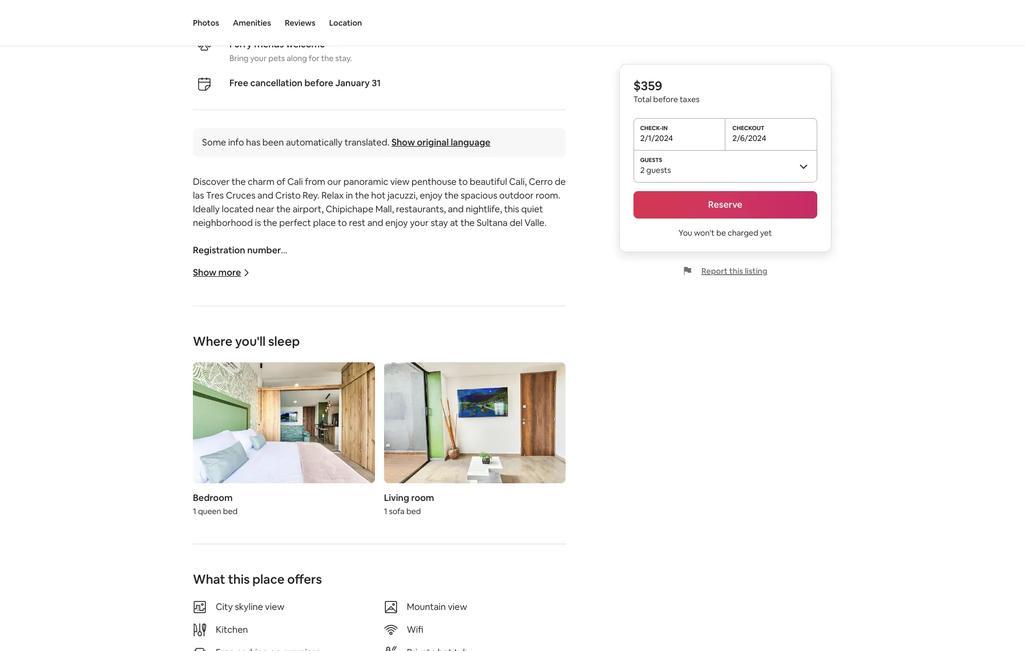 Task type: describe. For each thing, give the bounding box(es) containing it.
0 vertical spatial and
[[257, 189, 273, 201]]

show more button
[[193, 267, 250, 279]]

near
[[256, 203, 274, 215]]

guests
[[646, 165, 671, 175]]

$359
[[633, 78, 662, 94]]

relax
[[321, 189, 344, 201]]

show original language button
[[391, 136, 491, 148]]

amenities
[[233, 18, 271, 28]]

some info has been automatically translated. show original language
[[202, 136, 491, 148]]

for
[[309, 53, 319, 63]]

city
[[216, 601, 233, 613]]

where
[[193, 333, 232, 349]]

some
[[202, 136, 226, 148]]

cruces
[[226, 189, 255, 201]]

translated.
[[345, 136, 389, 148]]

kitchen
[[216, 624, 248, 636]]

is
[[255, 217, 261, 229]]

this inside discover the charm of cali from our panoramic view penthouse to beautiful cali, cerro de las tres cruces and cristo rey. relax in the hot jacuzzi, enjoy the spacious outdoor room. ideally located near the airport, chipichape mall, restaurants, and nightlife, this quiet neighborhood is the perfect place to rest and enjoy your stay at the sultana del valle.
[[504, 203, 519, 215]]

location
[[329, 18, 362, 28]]

bedroom
[[193, 492, 233, 504]]

before for free
[[304, 77, 333, 89]]

airport,
[[293, 203, 324, 215]]

superhosts are experienced, highly rated hosts.
[[229, 14, 404, 25]]

rey.
[[303, 189, 319, 201]]

the right in
[[355, 189, 369, 201]]

bed inside living room 1 sofa bed
[[406, 507, 421, 517]]

bring
[[229, 53, 249, 63]]

2 guests button
[[633, 150, 817, 182]]

panoramic
[[343, 176, 388, 188]]

discover the charm of cali from our panoramic view penthouse to beautiful cali, cerro de las tres cruces and cristo rey. relax in the hot jacuzzi, enjoy the spacious outdoor room. ideally located near the airport, chipichape mall, restaurants, and nightlife, this quiet neighborhood is the perfect place to rest and enjoy your stay at the sultana del valle.
[[193, 176, 568, 229]]

0 horizontal spatial show
[[193, 267, 216, 279]]

where you'll sleep
[[193, 333, 300, 349]]

0 vertical spatial enjoy
[[420, 189, 442, 201]]

your inside discover the charm of cali from our panoramic view penthouse to beautiful cali, cerro de las tres cruces and cristo rey. relax in the hot jacuzzi, enjoy the spacious outdoor room. ideally located near the airport, chipichape mall, restaurants, and nightlife, this quiet neighborhood is the perfect place to rest and enjoy your stay at the sultana del valle.
[[410, 217, 429, 229]]

1 vertical spatial place
[[252, 572, 285, 588]]

wifi
[[407, 624, 423, 636]]

before for $359
[[653, 94, 678, 104]]

location button
[[329, 0, 362, 46]]

las
[[193, 189, 204, 201]]

130210
[[193, 258, 222, 270]]

photos button
[[193, 0, 219, 46]]

you won't be charged yet
[[679, 228, 772, 238]]

living
[[384, 492, 409, 504]]

our
[[327, 176, 341, 188]]

show more
[[193, 267, 241, 279]]

cerro
[[529, 176, 553, 188]]

rated
[[359, 14, 379, 25]]

the right 'is'
[[263, 217, 277, 229]]

nightlife,
[[466, 203, 502, 215]]

your inside furry friends welcome bring your pets along for the stay.
[[250, 53, 267, 63]]

are
[[273, 14, 284, 25]]

skyline
[[235, 601, 263, 613]]

jacuzzi,
[[387, 189, 418, 201]]

report this listing
[[701, 266, 767, 276]]

stay.
[[335, 53, 352, 63]]

2
[[640, 165, 645, 175]]

sultana
[[477, 217, 508, 229]]

cali
[[287, 176, 303, 188]]

hosts.
[[381, 14, 404, 25]]

place inside discover the charm of cali from our panoramic view penthouse to beautiful cali, cerro de las tres cruces and cristo rey. relax in the hot jacuzzi, enjoy the spacious outdoor room. ideally located near the airport, chipichape mall, restaurants, and nightlife, this quiet neighborhood is the perfect place to rest and enjoy your stay at the sultana del valle.
[[313, 217, 336, 229]]

sleep
[[268, 333, 300, 349]]

welcome
[[286, 38, 325, 50]]

stay
[[431, 217, 448, 229]]

experienced,
[[286, 14, 334, 25]]

this for report this listing
[[729, 266, 743, 276]]

0 horizontal spatial view
[[265, 601, 284, 613]]

de
[[555, 176, 566, 188]]

reviews
[[285, 18, 315, 28]]

1 inside living room 1 sofa bed
[[384, 507, 387, 517]]

located
[[222, 203, 254, 215]]

2/6/2024
[[732, 133, 766, 143]]

queen
[[198, 507, 221, 517]]

free
[[229, 77, 248, 89]]

31
[[372, 77, 381, 89]]

registration
[[193, 244, 245, 256]]

cristo
[[275, 189, 301, 201]]

beautiful
[[470, 176, 507, 188]]

where you'll sleep region
[[188, 333, 570, 521]]

reserve button
[[633, 191, 817, 219]]

valle.
[[525, 217, 547, 229]]

offers
[[287, 572, 322, 588]]

photos
[[193, 18, 219, 28]]

2 guests
[[640, 165, 671, 175]]



Task type: vqa. For each thing, say whether or not it's contained in the screenshot.
Airbnb
no



Task type: locate. For each thing, give the bounding box(es) containing it.
1 vertical spatial this
[[729, 266, 743, 276]]

this
[[504, 203, 519, 215], [729, 266, 743, 276], [228, 572, 250, 588]]

and up near
[[257, 189, 273, 201]]

place up city skyline view
[[252, 572, 285, 588]]

and up at
[[448, 203, 464, 215]]

1 bed from the left
[[223, 507, 238, 517]]

perfect
[[279, 217, 311, 229]]

2 bed from the left
[[406, 507, 421, 517]]

has
[[246, 136, 260, 148]]

1 horizontal spatial view
[[390, 176, 410, 188]]

cancellation
[[250, 77, 302, 89]]

mountain
[[407, 601, 446, 613]]

0 horizontal spatial enjoy
[[385, 217, 408, 229]]

0 vertical spatial this
[[504, 203, 519, 215]]

bed down room
[[406, 507, 421, 517]]

furry
[[229, 38, 252, 50]]

view up jacuzzi,
[[390, 176, 410, 188]]

taxes
[[680, 94, 700, 104]]

report this listing button
[[683, 266, 767, 276]]

0 vertical spatial before
[[304, 77, 333, 89]]

before inside $359 total before taxes
[[653, 94, 678, 104]]

bedroom image
[[193, 362, 375, 484], [193, 362, 375, 484]]

outdoor
[[499, 189, 534, 201]]

charged
[[728, 228, 758, 238]]

2 horizontal spatial view
[[448, 601, 467, 613]]

this up del
[[504, 203, 519, 215]]

1 horizontal spatial place
[[313, 217, 336, 229]]

1 vertical spatial enjoy
[[385, 217, 408, 229]]

to up spacious
[[459, 176, 468, 188]]

furry friends welcome bring your pets along for the stay.
[[229, 38, 352, 63]]

0 horizontal spatial to
[[338, 217, 347, 229]]

1 vertical spatial show
[[193, 267, 216, 279]]

1 vertical spatial to
[[338, 217, 347, 229]]

chipichape
[[326, 203, 373, 215]]

quiet
[[521, 203, 543, 215]]

charm
[[248, 176, 275, 188]]

language
[[451, 136, 491, 148]]

1 vertical spatial before
[[653, 94, 678, 104]]

the right 'for'
[[321, 53, 334, 63]]

0 horizontal spatial 1
[[193, 507, 196, 517]]

mountain view
[[407, 601, 467, 613]]

free cancellation before january 31
[[229, 77, 381, 89]]

0 horizontal spatial your
[[250, 53, 267, 63]]

before down 'for'
[[304, 77, 333, 89]]

the down cristo
[[276, 203, 291, 215]]

1 horizontal spatial to
[[459, 176, 468, 188]]

you'll
[[235, 333, 266, 349]]

and
[[257, 189, 273, 201], [448, 203, 464, 215], [367, 217, 383, 229]]

the inside furry friends welcome bring your pets along for the stay.
[[321, 53, 334, 63]]

you
[[679, 228, 692, 238]]

discover
[[193, 176, 230, 188]]

and down the mall,
[[367, 217, 383, 229]]

hot
[[371, 189, 386, 201]]

the right at
[[461, 217, 475, 229]]

the up cruces
[[232, 176, 246, 188]]

to left rest
[[338, 217, 347, 229]]

1 vertical spatial and
[[448, 203, 464, 215]]

this left listing
[[729, 266, 743, 276]]

before down $359
[[653, 94, 678, 104]]

2 vertical spatial this
[[228, 572, 250, 588]]

penthouse
[[412, 176, 457, 188]]

0 horizontal spatial bed
[[223, 507, 238, 517]]

enjoy down the mall,
[[385, 217, 408, 229]]

1 horizontal spatial this
[[504, 203, 519, 215]]

number
[[247, 244, 281, 256]]

be
[[716, 228, 726, 238]]

total
[[633, 94, 652, 104]]

along
[[287, 53, 307, 63]]

original
[[417, 136, 449, 148]]

won't
[[694, 228, 715, 238]]

reviews button
[[285, 0, 315, 46]]

1 inside bedroom 1 queen bed
[[193, 507, 196, 517]]

1 left sofa
[[384, 507, 387, 517]]

1 left queen
[[193, 507, 196, 517]]

0 vertical spatial to
[[459, 176, 468, 188]]

report
[[701, 266, 728, 276]]

show left 'more'
[[193, 267, 216, 279]]

2 vertical spatial and
[[367, 217, 383, 229]]

1 horizontal spatial enjoy
[[420, 189, 442, 201]]

1 horizontal spatial before
[[653, 94, 678, 104]]

automatically
[[286, 136, 343, 148]]

from
[[305, 176, 325, 188]]

1 horizontal spatial show
[[391, 136, 415, 148]]

restaurants,
[[396, 203, 446, 215]]

0 horizontal spatial before
[[304, 77, 333, 89]]

2/1/2024
[[640, 133, 673, 143]]

1 horizontal spatial and
[[367, 217, 383, 229]]

view right mountain at left bottom
[[448, 601, 467, 613]]

0 horizontal spatial and
[[257, 189, 273, 201]]

show left the original
[[391, 136, 415, 148]]

place down airport,
[[313, 217, 336, 229]]

0 horizontal spatial place
[[252, 572, 285, 588]]

spacious
[[461, 189, 497, 201]]

1 horizontal spatial your
[[410, 217, 429, 229]]

show
[[391, 136, 415, 148], [193, 267, 216, 279]]

place
[[313, 217, 336, 229], [252, 572, 285, 588]]

2 1 from the left
[[384, 507, 387, 517]]

what
[[193, 572, 225, 588]]

view inside discover the charm of cali from our panoramic view penthouse to beautiful cali, cerro de las tres cruces and cristo rey. relax in the hot jacuzzi, enjoy the spacious outdoor room. ideally located near the airport, chipichape mall, restaurants, and nightlife, this quiet neighborhood is the perfect place to rest and enjoy your stay at the sultana del valle.
[[390, 176, 410, 188]]

rest
[[349, 217, 365, 229]]

room.
[[536, 189, 560, 201]]

0 vertical spatial your
[[250, 53, 267, 63]]

your
[[250, 53, 267, 63], [410, 217, 429, 229]]

view right skyline
[[265, 601, 284, 613]]

at
[[450, 217, 459, 229]]

2 horizontal spatial this
[[729, 266, 743, 276]]

this up skyline
[[228, 572, 250, 588]]

bed inside bedroom 1 queen bed
[[223, 507, 238, 517]]

0 horizontal spatial this
[[228, 572, 250, 588]]

1 horizontal spatial 1
[[384, 507, 387, 517]]

reserve
[[708, 199, 743, 211]]

pets
[[268, 53, 285, 63]]

1 horizontal spatial bed
[[406, 507, 421, 517]]

the down penthouse
[[444, 189, 459, 201]]

neighborhood
[[193, 217, 253, 229]]

city skyline view
[[216, 601, 284, 613]]

0 vertical spatial place
[[313, 217, 336, 229]]

1 1 from the left
[[193, 507, 196, 517]]

1 vertical spatial your
[[410, 217, 429, 229]]

bedroom 1 queen bed
[[193, 492, 238, 517]]

2 horizontal spatial and
[[448, 203, 464, 215]]

highly
[[336, 14, 358, 25]]

enjoy down penthouse
[[420, 189, 442, 201]]

january
[[335, 77, 370, 89]]

amenities button
[[233, 0, 271, 46]]

bed right queen
[[223, 507, 238, 517]]

this for what this place offers
[[228, 572, 250, 588]]

your down restaurants,
[[410, 217, 429, 229]]

tres
[[206, 189, 224, 201]]

yet
[[760, 228, 772, 238]]

info
[[228, 136, 244, 148]]

0 vertical spatial show
[[391, 136, 415, 148]]

your down friends
[[250, 53, 267, 63]]

bed
[[223, 507, 238, 517], [406, 507, 421, 517]]

living room image
[[384, 362, 566, 484], [384, 362, 566, 484]]

$359 total before taxes
[[633, 78, 700, 104]]

cali,
[[509, 176, 527, 188]]

enjoy
[[420, 189, 442, 201], [385, 217, 408, 229]]

registration number
[[193, 244, 281, 256]]



